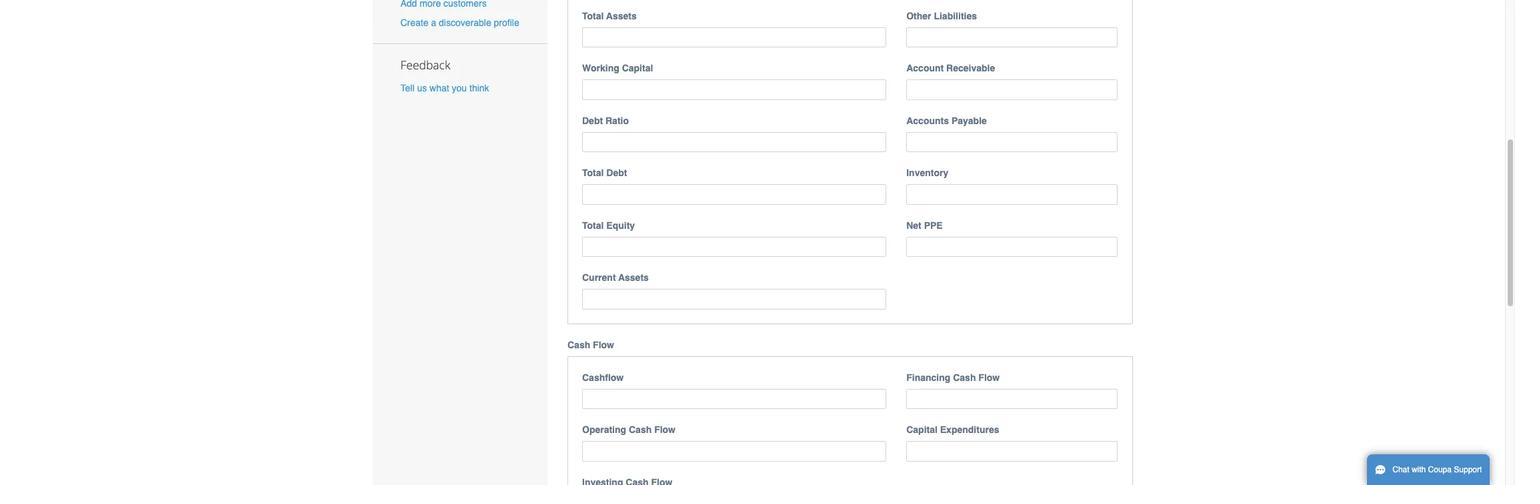 Task type: locate. For each thing, give the bounding box(es) containing it.
you
[[452, 83, 467, 94]]

0 vertical spatial assets
[[607, 10, 637, 21]]

Financing Cash Flow text field
[[907, 389, 1119, 409]]

with
[[1412, 465, 1427, 474]]

discoverable
[[439, 18, 492, 28]]

0 horizontal spatial flow
[[593, 339, 615, 350]]

flow up cashflow
[[593, 339, 615, 350]]

Accounts Payable text field
[[907, 132, 1119, 152]]

Total Debt text field
[[582, 184, 887, 205]]

accounts payable
[[907, 115, 987, 126]]

financing cash flow
[[907, 372, 1000, 383]]

1 horizontal spatial flow
[[655, 424, 676, 435]]

flow up financing cash flow text box
[[979, 372, 1000, 383]]

think
[[470, 83, 489, 94]]

ratio
[[606, 115, 629, 126]]

1 vertical spatial total
[[582, 168, 604, 178]]

capital expenditures
[[907, 424, 1000, 435]]

1 vertical spatial flow
[[979, 372, 1000, 383]]

total debt
[[582, 168, 627, 178]]

cash up cashflow
[[568, 339, 591, 350]]

0 horizontal spatial cash
[[568, 339, 591, 350]]

1 total from the top
[[582, 10, 604, 21]]

chat with coupa support
[[1393, 465, 1483, 474]]

0 vertical spatial total
[[582, 10, 604, 21]]

1 vertical spatial assets
[[619, 272, 649, 283]]

Capital Expenditures text field
[[907, 441, 1119, 461]]

assets for total assets
[[607, 10, 637, 21]]

chat
[[1393, 465, 1410, 474]]

2 vertical spatial total
[[582, 220, 604, 231]]

assets right current
[[619, 272, 649, 283]]

support
[[1455, 465, 1483, 474]]

cashflow
[[582, 372, 624, 383]]

1 vertical spatial debt
[[607, 168, 627, 178]]

cash right operating
[[629, 424, 652, 435]]

flow for financing cash flow
[[979, 372, 1000, 383]]

3 total from the top
[[582, 220, 604, 231]]

assets for current assets
[[619, 272, 649, 283]]

1 vertical spatial cash
[[954, 372, 976, 383]]

accounts
[[907, 115, 949, 126]]

0 vertical spatial capital
[[622, 63, 653, 73]]

debt down 'ratio'
[[607, 168, 627, 178]]

total down debt ratio
[[582, 168, 604, 178]]

total equity
[[582, 220, 635, 231]]

0 vertical spatial cash
[[568, 339, 591, 350]]

total left equity
[[582, 220, 604, 231]]

flow for operating cash flow
[[655, 424, 676, 435]]

assets
[[607, 10, 637, 21], [619, 272, 649, 283]]

chat with coupa support button
[[1368, 454, 1491, 485]]

cash
[[568, 339, 591, 350], [954, 372, 976, 383], [629, 424, 652, 435]]

2 total from the top
[[582, 168, 604, 178]]

1 vertical spatial capital
[[907, 424, 938, 435]]

working
[[582, 63, 620, 73]]

2 vertical spatial cash
[[629, 424, 652, 435]]

Net PPE text field
[[907, 237, 1119, 257]]

financing
[[907, 372, 951, 383]]

working capital
[[582, 63, 653, 73]]

inventory
[[907, 168, 949, 178]]

1 horizontal spatial cash
[[629, 424, 652, 435]]

tell
[[401, 83, 415, 94]]

0 horizontal spatial debt
[[582, 115, 603, 126]]

debt
[[582, 115, 603, 126], [607, 168, 627, 178]]

Current Assets text field
[[582, 289, 887, 309]]

expenditures
[[941, 424, 1000, 435]]

flow
[[593, 339, 615, 350], [979, 372, 1000, 383], [655, 424, 676, 435]]

capital left expenditures at the right of page
[[907, 424, 938, 435]]

debt left 'ratio'
[[582, 115, 603, 126]]

flow right operating
[[655, 424, 676, 435]]

2 horizontal spatial cash
[[954, 372, 976, 383]]

total up working
[[582, 10, 604, 21]]

1 horizontal spatial debt
[[607, 168, 627, 178]]

current
[[582, 272, 616, 283]]

2 vertical spatial flow
[[655, 424, 676, 435]]

0 horizontal spatial capital
[[622, 63, 653, 73]]

capital
[[622, 63, 653, 73], [907, 424, 938, 435]]

create a discoverable profile
[[401, 18, 520, 28]]

Debt Ratio text field
[[582, 132, 887, 152]]

capital right working
[[622, 63, 653, 73]]

total for total equity
[[582, 220, 604, 231]]

payable
[[952, 115, 987, 126]]

create a discoverable profile link
[[401, 18, 520, 28]]

cash right financing
[[954, 372, 976, 383]]

2 horizontal spatial flow
[[979, 372, 1000, 383]]

assets up working capital
[[607, 10, 637, 21]]

account
[[907, 63, 944, 73]]

total
[[582, 10, 604, 21], [582, 168, 604, 178], [582, 220, 604, 231]]

1 horizontal spatial capital
[[907, 424, 938, 435]]

Account Receivable text field
[[907, 79, 1119, 100]]



Task type: vqa. For each thing, say whether or not it's contained in the screenshot.
INVOICES link in the left top of the page
no



Task type: describe. For each thing, give the bounding box(es) containing it.
cash for financing cash flow
[[954, 372, 976, 383]]

Total Equity text field
[[582, 237, 887, 257]]

total for total debt
[[582, 168, 604, 178]]

Total Assets text field
[[582, 27, 887, 47]]

what
[[430, 83, 449, 94]]

feedback
[[401, 57, 451, 73]]

Other Liabilities text field
[[907, 27, 1119, 47]]

a
[[431, 18, 437, 28]]

current assets
[[582, 272, 649, 283]]

account receivable
[[907, 63, 996, 73]]

Operating Cash Flow text field
[[582, 441, 887, 461]]

receivable
[[947, 63, 996, 73]]

Working Capital text field
[[582, 79, 887, 100]]

tell us what you think
[[401, 83, 489, 94]]

tell us what you think button
[[401, 82, 489, 95]]

coupa
[[1429, 465, 1453, 474]]

profile
[[494, 18, 520, 28]]

Cashflow text field
[[582, 389, 887, 409]]

other liabilities
[[907, 10, 977, 21]]

total assets
[[582, 10, 637, 21]]

equity
[[607, 220, 635, 231]]

total for total assets
[[582, 10, 604, 21]]

create
[[401, 18, 429, 28]]

cash flow
[[568, 339, 615, 350]]

0 vertical spatial debt
[[582, 115, 603, 126]]

Inventory text field
[[907, 184, 1119, 205]]

liabilities
[[934, 10, 977, 21]]

us
[[417, 83, 427, 94]]

debt ratio
[[582, 115, 629, 126]]

0 vertical spatial flow
[[593, 339, 615, 350]]

operating cash flow
[[582, 424, 676, 435]]

net
[[907, 220, 922, 231]]

ppe
[[925, 220, 943, 231]]

net ppe
[[907, 220, 943, 231]]

operating
[[582, 424, 627, 435]]

other
[[907, 10, 932, 21]]

cash for operating cash flow
[[629, 424, 652, 435]]



